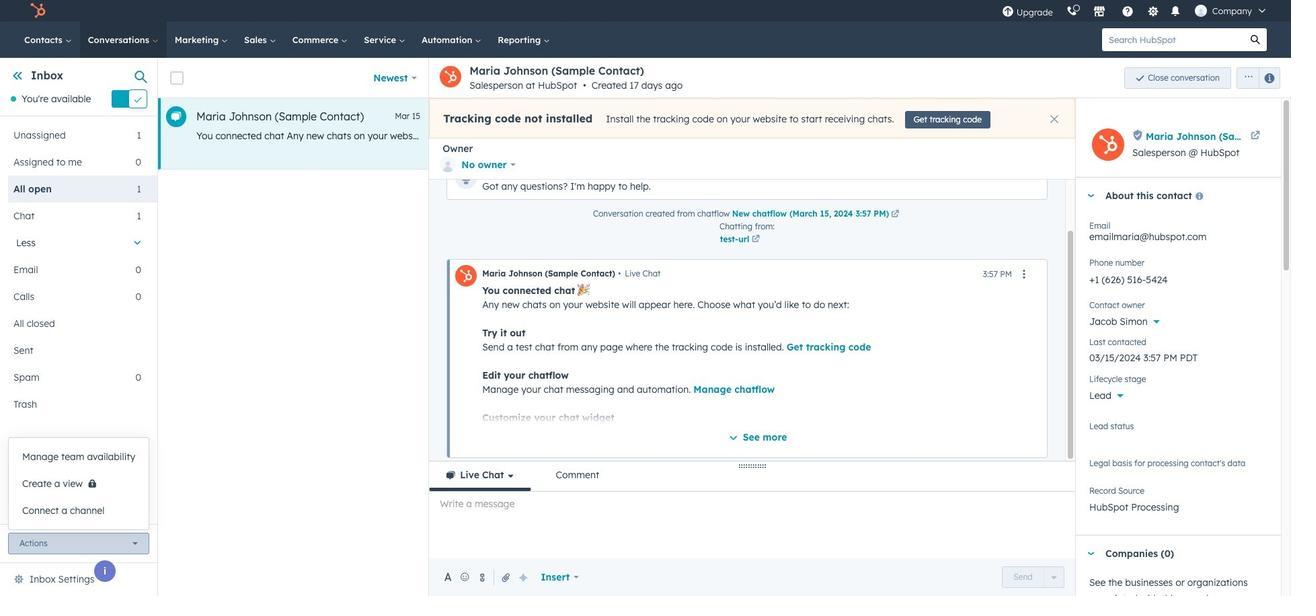 Task type: describe. For each thing, give the bounding box(es) containing it.
0 vertical spatial group
[[1232, 67, 1281, 88]]

close image
[[1051, 115, 1059, 123]]

2 caret image from the top
[[1087, 552, 1095, 556]]

marketplaces image
[[1094, 6, 1106, 18]]



Task type: locate. For each thing, give the bounding box(es) containing it.
caret image
[[1087, 194, 1095, 197], [1087, 552, 1095, 556]]

jacob simon image
[[1195, 5, 1207, 17]]

0 horizontal spatial group
[[1003, 566, 1065, 588]]

1 vertical spatial group
[[1003, 566, 1065, 588]]

menu
[[995, 0, 1275, 22]]

Search HubSpot search field
[[1103, 28, 1245, 51]]

1 caret image from the top
[[1087, 194, 1095, 197]]

alert
[[429, 98, 1076, 139]]

1 link opens in a new window image from the top
[[892, 209, 900, 221]]

link opens in a new window image
[[892, 209, 900, 221], [892, 211, 900, 219]]

you're available image
[[11, 96, 16, 102]]

link opens in a new window image
[[752, 233, 760, 246], [752, 235, 760, 244]]

2 link opens in a new window image from the top
[[892, 211, 900, 219]]

main content
[[158, 58, 1292, 596]]

group
[[1232, 67, 1281, 88], [1003, 566, 1065, 588]]

1 link opens in a new window image from the top
[[752, 233, 760, 246]]

-- text field
[[1090, 345, 1268, 367]]

live chat from maria johnson (sample contact) with context you connected chat
any new chats on your website will appear here. choose what you'd like to do next:

try it out 
send a test chat from any page where the tracking code is installed: https://app.hubs row
[[158, 98, 1078, 170]]

1 horizontal spatial group
[[1232, 67, 1281, 88]]

0 vertical spatial caret image
[[1087, 194, 1095, 197]]

None text field
[[1090, 266, 1268, 293]]

2 link opens in a new window image from the top
[[752, 235, 760, 244]]

1 vertical spatial caret image
[[1087, 552, 1095, 556]]



Task type: vqa. For each thing, say whether or not it's contained in the screenshot.
Marketplaces image
yes



